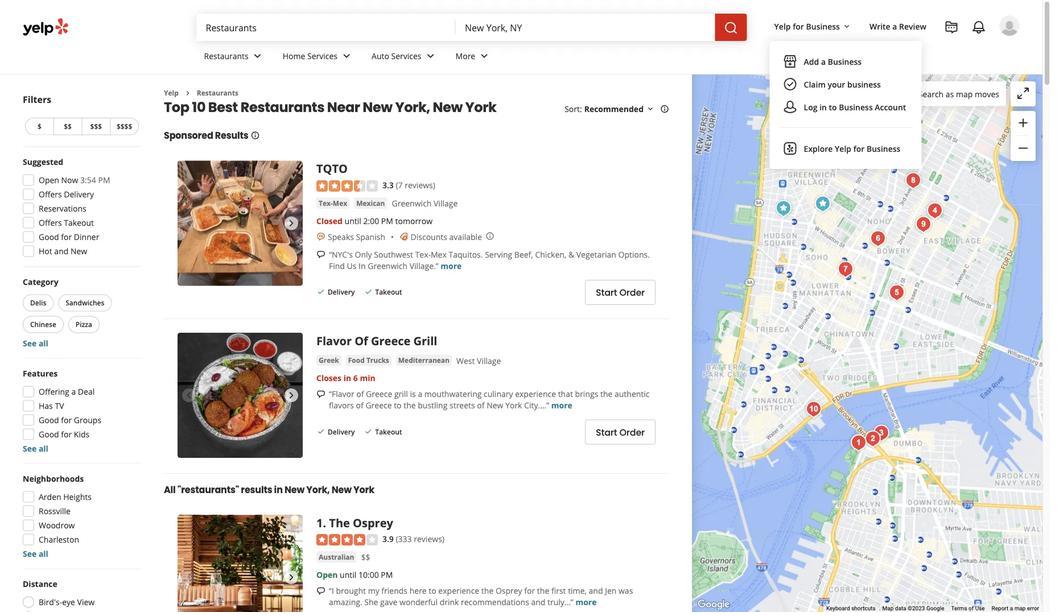 Task type: locate. For each thing, give the bounding box(es) containing it.
2 start from the top
[[596, 426, 617, 439]]

None search field
[[197, 14, 749, 41]]

2 previous image from the top
[[182, 571, 196, 584]]

2 start order from the top
[[596, 426, 645, 439]]

chicken,
[[535, 249, 566, 260]]

none field find
[[206, 21, 447, 34]]

new down culinary
[[487, 400, 503, 411]]

only
[[355, 249, 372, 260]]

the osprey image
[[847, 432, 870, 454]]

your
[[828, 79, 845, 90]]

2 vertical spatial more
[[576, 597, 597, 608]]

york down more link
[[465, 98, 497, 117]]

restaurants link right 16 chevron right v2 icon
[[197, 88, 238, 98]]

1 vertical spatial york
[[505, 400, 522, 411]]

of down 6
[[356, 389, 364, 399]]

1 vertical spatial mex
[[431, 249, 447, 260]]

more link down that
[[551, 400, 572, 411]]

24 chevron down v2 image right more
[[478, 49, 491, 63]]

all down good for kids
[[39, 443, 48, 454]]

1 horizontal spatial open
[[316, 570, 338, 580]]

1 vertical spatial see all button
[[23, 443, 48, 454]]

for up the '24 add biz v2' image
[[793, 21, 804, 32]]

start order down authentic
[[596, 426, 645, 439]]

1 vertical spatial good
[[39, 415, 59, 426]]

2 vertical spatial to
[[429, 585, 436, 596]]

new inside "flavor of greece grill is a mouthwatering culinary experience that brings the authentic flavors of greece to the bustling streets of new york city.…"
[[487, 400, 503, 411]]

0 horizontal spatial open
[[39, 175, 59, 186]]

1 vertical spatial more link
[[551, 400, 572, 411]]

serving
[[485, 249, 512, 260]]

pm inside group
[[98, 175, 110, 186]]

2 vertical spatial in
[[274, 483, 283, 496]]

1 all from the top
[[39, 338, 48, 349]]

to inside "flavor of greece grill is a mouthwatering culinary experience that brings the authentic flavors of greece to the bustling streets of new york city.…"
[[394, 400, 402, 411]]

1 previous image from the top
[[182, 389, 196, 402]]

16 chevron down v2 image
[[646, 105, 655, 114]]

open now 3:54 pm
[[39, 175, 110, 186]]

2 next image from the top
[[285, 571, 298, 584]]

add a business button
[[779, 50, 913, 73]]

1 services from the left
[[307, 50, 338, 61]]

2 services from the left
[[391, 50, 421, 61]]

greenwich down southwest
[[368, 260, 408, 271]]

see all down chinese button
[[23, 338, 48, 349]]

see all button down "charleston"
[[23, 549, 48, 559]]

1 vertical spatial reviews)
[[414, 534, 444, 545]]

1 see from the top
[[23, 338, 37, 349]]

pm up friends
[[381, 570, 393, 580]]

1 vertical spatial greenwich
[[368, 260, 408, 271]]

next image
[[285, 389, 298, 402], [285, 571, 298, 584]]

16 checkmark v2 image
[[316, 287, 326, 296], [364, 287, 373, 296], [316, 427, 326, 436], [364, 427, 373, 436]]

a inside group
[[71, 386, 76, 397]]

1 vertical spatial next image
[[285, 571, 298, 584]]

0 horizontal spatial more link
[[441, 260, 462, 271]]

more link down 'taquitos.'
[[441, 260, 462, 271]]

2 vertical spatial slideshow element
[[178, 515, 303, 612]]

1 vertical spatial order
[[619, 426, 645, 439]]

takeout
[[64, 217, 94, 228], [375, 287, 402, 297], [375, 427, 402, 437]]

to
[[829, 102, 837, 112], [394, 400, 402, 411], [429, 585, 436, 596]]

24 chevron down v2 image left auto
[[340, 49, 353, 63]]

business down account
[[867, 143, 901, 154]]

delivery down the flavors
[[328, 427, 355, 437]]

see all button for offering a deal
[[23, 443, 48, 454]]

more down 'taquitos.'
[[441, 260, 462, 271]]

order down options.
[[619, 286, 645, 299]]

for for groups
[[61, 415, 72, 426]]

more down that
[[551, 400, 572, 411]]

to inside button
[[829, 102, 837, 112]]

.
[[323, 515, 326, 531]]

osprey
[[353, 515, 393, 531], [496, 585, 522, 596]]

for for kids
[[61, 429, 72, 440]]

0 vertical spatial delivery
[[64, 189, 94, 200]]

a right add
[[821, 56, 826, 67]]

york up the osprey link
[[353, 483, 374, 496]]

2 vertical spatial good
[[39, 429, 59, 440]]

greenwich inside "nyc's only southwest tex-mex taquitos. serving beef, chicken, & vegetarian options. find us in greenwich village."
[[368, 260, 408, 271]]

friends
[[382, 585, 408, 596]]

osprey inside "i brought my friends here to experience the osprey for the first time, and jen was amazing. she gave wonderful drink recommendations and truly…"
[[496, 585, 522, 596]]

0 vertical spatial and
[[54, 246, 68, 257]]

the frenchman's dough image
[[802, 398, 825, 421]]

2 vertical spatial york
[[353, 483, 374, 496]]

1 24 chevron down v2 image from the left
[[251, 49, 264, 63]]

1 vertical spatial restaurants link
[[197, 88, 238, 98]]

"i
[[329, 585, 334, 596]]

experience inside "flavor of greece grill is a mouthwatering culinary experience that brings the authentic flavors of greece to the bustling streets of new york city.…"
[[515, 389, 556, 399]]

zoom in image
[[1016, 116, 1030, 130]]

0 vertical spatial start
[[596, 286, 617, 299]]

1 vertical spatial delivery
[[328, 287, 355, 297]]

reviews) up greenwich village
[[405, 180, 435, 190]]

and right hot
[[54, 246, 68, 257]]

0 vertical spatial start order
[[596, 286, 645, 299]]

1 vertical spatial experience
[[438, 585, 479, 596]]

to inside "i brought my friends here to experience the osprey for the first time, and jen was amazing. she gave wonderful drink recommendations and truly…"
[[429, 585, 436, 596]]

expand map image
[[1016, 86, 1030, 100]]

1 offers from the top
[[39, 189, 62, 200]]

0 vertical spatial see
[[23, 338, 37, 349]]

offers up reservations
[[39, 189, 62, 200]]

1 vertical spatial york,
[[306, 483, 330, 496]]

and left jen
[[589, 585, 603, 596]]

southwest
[[374, 249, 413, 260]]

yelp
[[774, 21, 791, 32], [164, 88, 179, 98], [835, 143, 851, 154]]

previous image
[[182, 216, 196, 230]]

next image for "i
[[285, 571, 298, 584]]

user actions element
[[765, 14, 1036, 169]]

slideshow element for flavor of greece grill
[[178, 333, 303, 458]]

near
[[327, 98, 360, 117]]

2 vertical spatial see all
[[23, 549, 48, 559]]

group containing neighborhoods
[[19, 473, 141, 560]]

food trucks button
[[346, 355, 391, 366]]

now
[[61, 175, 78, 186]]

in inside button
[[820, 102, 827, 112]]

0 horizontal spatial village
[[434, 198, 458, 209]]

previous image
[[182, 389, 196, 402], [182, 571, 196, 584]]

0 horizontal spatial to
[[394, 400, 402, 411]]

juliana's image
[[862, 428, 884, 450]]

more link for chicken,
[[441, 260, 462, 271]]

2 slideshow element from the top
[[178, 333, 303, 458]]

mex inside tex-mex button
[[333, 198, 347, 208]]

flavor
[[316, 333, 352, 348]]

in for 6
[[344, 373, 351, 383]]

see up distance
[[23, 549, 37, 559]]

none field up the home services link
[[206, 21, 447, 34]]

open inside group
[[39, 175, 59, 186]]

3 good from the top
[[39, 429, 59, 440]]

for
[[793, 21, 804, 32], [853, 143, 865, 154], [61, 232, 72, 242], [61, 415, 72, 426], [61, 429, 72, 440], [524, 585, 535, 596]]

2 vertical spatial takeout
[[375, 427, 402, 437]]

ferns image
[[924, 199, 946, 222]]

open down suggested
[[39, 175, 59, 186]]

24 chevron down v2 image inside auto services link
[[424, 49, 437, 63]]

2:00
[[363, 215, 379, 226]]

1 vertical spatial open
[[316, 570, 338, 580]]

1 horizontal spatial york
[[465, 98, 497, 117]]

services right auto
[[391, 50, 421, 61]]

1 vertical spatial see
[[23, 443, 37, 454]]

1 vertical spatial until
[[340, 570, 356, 580]]

1 vertical spatial start order
[[596, 426, 645, 439]]

0 vertical spatial reviews)
[[405, 180, 435, 190]]

0 vertical spatial pm
[[98, 175, 110, 186]]

experience up 'drink'
[[438, 585, 479, 596]]

pm for 2:00
[[381, 215, 393, 226]]

yelp inside yelp for business button
[[774, 21, 791, 32]]

a for report
[[1010, 605, 1013, 612]]

reviews) for 3.9 (333 reviews)
[[414, 534, 444, 545]]

2 vertical spatial see all button
[[23, 549, 48, 559]]

delivery down the find
[[328, 287, 355, 297]]

greenwich up tomorrow
[[392, 198, 432, 209]]

tex-mex link
[[316, 197, 350, 209]]

1 horizontal spatial services
[[391, 50, 421, 61]]

1 next image from the top
[[285, 389, 298, 402]]

0 vertical spatial 16 speech v2 image
[[316, 250, 326, 259]]

1 vertical spatial greece
[[366, 389, 392, 399]]

1 vertical spatial in
[[344, 373, 351, 383]]

claim your business button
[[779, 73, 913, 96]]

24 chevron down v2 image for more
[[478, 49, 491, 63]]

16 discount available v2 image
[[399, 232, 408, 241]]

until up "speaks spanish"
[[345, 215, 361, 226]]

0 horizontal spatial osprey
[[353, 515, 393, 531]]

option group
[[19, 579, 141, 612]]

to right here
[[429, 585, 436, 596]]

mex down 3.3 star rating image
[[333, 198, 347, 208]]

village right west
[[477, 355, 501, 366]]

1 horizontal spatial map
[[1015, 605, 1026, 612]]

restaurants link up best
[[195, 41, 274, 74]]

3.3 star rating image
[[316, 180, 378, 192]]

16 checkmark v2 image down 16 speech v2 image at the left bottom of the page
[[316, 427, 326, 436]]

mexican link
[[354, 197, 387, 209]]

york, up 1
[[306, 483, 330, 496]]

a inside "link"
[[893, 21, 897, 32]]

2 all from the top
[[39, 443, 48, 454]]

in right log
[[820, 102, 827, 112]]

24 chevron down v2 image inside the home services link
[[340, 49, 353, 63]]

1 none field from the left
[[206, 21, 447, 34]]

open for open now 3:54 pm
[[39, 175, 59, 186]]

until for until 2:00 pm tomorrow
[[345, 215, 361, 226]]

ariari image
[[912, 213, 935, 236]]

24 chevron down v2 image for restaurants
[[251, 49, 264, 63]]

1 start from the top
[[596, 286, 617, 299]]

1 vertical spatial $$
[[361, 552, 370, 563]]

home services
[[283, 50, 338, 61]]

gave
[[380, 597, 397, 608]]

1 horizontal spatial village
[[477, 355, 501, 366]]

options.
[[618, 249, 650, 260]]

until up brought
[[340, 570, 356, 580]]

business categories element
[[195, 41, 1020, 74]]

good for groups
[[39, 415, 101, 426]]

open up "i
[[316, 570, 338, 580]]

1 horizontal spatial none field
[[465, 21, 706, 34]]

2 vertical spatial and
[[531, 597, 545, 608]]

2 horizontal spatial to
[[829, 102, 837, 112]]

good for good for dinner
[[39, 232, 59, 242]]

1
[[316, 515, 323, 531]]

0 vertical spatial village
[[434, 198, 458, 209]]

2 16 speech v2 image from the top
[[316, 587, 326, 596]]

2 see all from the top
[[23, 443, 48, 454]]

tv
[[55, 401, 64, 411]]

0 horizontal spatial $$
[[64, 122, 72, 131]]

food trucks link
[[346, 355, 391, 366]]

greece for of
[[371, 333, 411, 348]]

0 horizontal spatial and
[[54, 246, 68, 257]]

2 see from the top
[[23, 443, 37, 454]]

24 chevron down v2 image inside more link
[[478, 49, 491, 63]]

3 all from the top
[[39, 549, 48, 559]]

new right near
[[363, 98, 393, 117]]

1 horizontal spatial more link
[[551, 400, 572, 411]]

search as map moves
[[919, 89, 999, 99]]

start order link down options.
[[585, 280, 656, 305]]

0 vertical spatial greece
[[371, 333, 411, 348]]

min
[[360, 373, 375, 383]]

takeout down grill
[[375, 427, 402, 437]]

$$
[[64, 122, 72, 131], [361, 552, 370, 563]]

all
[[39, 338, 48, 349], [39, 443, 48, 454], [39, 549, 48, 559]]

16 chevron right v2 image
[[183, 89, 192, 98]]

to right log
[[829, 102, 837, 112]]

good down the has tv
[[39, 415, 59, 426]]

0 horizontal spatial tex-
[[319, 198, 333, 208]]

good
[[39, 232, 59, 242], [39, 415, 59, 426], [39, 429, 59, 440]]

tex- inside button
[[319, 198, 333, 208]]

1 horizontal spatial tex-
[[415, 249, 431, 260]]

a left the deal
[[71, 386, 76, 397]]

16 speech v2 image left "i
[[316, 587, 326, 596]]

0 vertical spatial good
[[39, 232, 59, 242]]

hot
[[39, 246, 52, 257]]

offers
[[39, 189, 62, 200], [39, 217, 62, 228]]

mex inside "nyc's only southwest tex-mex taquitos. serving beef, chicken, & vegetarian options. find us in greenwich village."
[[431, 249, 447, 260]]

spanish
[[356, 231, 385, 242]]

group containing suggested
[[19, 156, 141, 260]]

1 vertical spatial village
[[477, 355, 501, 366]]

review
[[899, 21, 927, 32]]

new up the
[[332, 483, 352, 496]]

16 speaks spanish v2 image
[[316, 232, 326, 241]]

0 horizontal spatial none field
[[206, 21, 447, 34]]

1 start order link from the top
[[585, 280, 656, 305]]

tex- inside "nyc's only southwest tex-mex taquitos. serving beef, chicken, & vegetarian options. find us in greenwich village."
[[415, 249, 431, 260]]

1 horizontal spatial $$
[[361, 552, 370, 563]]

offers down reservations
[[39, 217, 62, 228]]

for down good for groups
[[61, 429, 72, 440]]

2 start order link from the top
[[585, 420, 656, 445]]

0 vertical spatial to
[[829, 102, 837, 112]]

map for error
[[1015, 605, 1026, 612]]

24 chevron down v2 image right auto services
[[424, 49, 437, 63]]

$$ left $$$ button
[[64, 122, 72, 131]]

info icon image
[[485, 232, 495, 241], [485, 232, 495, 241]]

mexican button
[[354, 197, 387, 209]]

0 horizontal spatial experience
[[438, 585, 479, 596]]

start down vegetarian
[[596, 286, 617, 299]]

1 horizontal spatial osprey
[[496, 585, 522, 596]]

more link
[[441, 260, 462, 271], [551, 400, 572, 411], [576, 597, 597, 608]]

closed until 2:00 pm tomorrow
[[316, 215, 433, 226]]

more link down time,
[[576, 597, 597, 608]]

for up good for kids
[[61, 415, 72, 426]]

Near text field
[[465, 21, 706, 34]]

0 vertical spatial $$
[[64, 122, 72, 131]]

a for write
[[893, 21, 897, 32]]

services for auto services
[[391, 50, 421, 61]]

2 order from the top
[[619, 426, 645, 439]]

tqto link
[[316, 161, 348, 176]]

open
[[39, 175, 59, 186], [316, 570, 338, 580]]

services right home
[[307, 50, 338, 61]]

in right results
[[274, 483, 283, 496]]

reviews) right (333 on the left of page
[[414, 534, 444, 545]]

soothr image
[[902, 169, 925, 192]]

was
[[619, 585, 633, 596]]

0 vertical spatial osprey
[[353, 515, 393, 531]]

16 speech v2 image
[[316, 390, 326, 399]]

see down chinese button
[[23, 338, 37, 349]]

1 16 speech v2 image from the top
[[316, 250, 326, 259]]

3 see all from the top
[[23, 549, 48, 559]]

see
[[23, 338, 37, 349], [23, 443, 37, 454], [23, 549, 37, 559]]

1 horizontal spatial in
[[344, 373, 351, 383]]

None field
[[206, 21, 447, 34], [465, 21, 706, 34]]

see all button down chinese button
[[23, 338, 48, 349]]

has
[[39, 401, 53, 411]]

brings
[[575, 389, 598, 399]]

the right brings
[[600, 389, 613, 399]]

offers for offers takeout
[[39, 217, 62, 228]]

more for experience
[[551, 400, 572, 411]]

1 horizontal spatial more
[[551, 400, 572, 411]]

0 vertical spatial more
[[441, 260, 462, 271]]

of
[[355, 333, 368, 348]]

until
[[345, 215, 361, 226], [340, 570, 356, 580]]

1 vertical spatial all
[[39, 443, 48, 454]]

1 vertical spatial 16 speech v2 image
[[316, 587, 326, 596]]

york inside "flavor of greece grill is a mouthwatering culinary experience that brings the authentic flavors of greece to the bustling streets of new york city.…"
[[505, 400, 522, 411]]

(333
[[396, 534, 412, 545]]

good down good for groups
[[39, 429, 59, 440]]

2 horizontal spatial in
[[820, 102, 827, 112]]

0 vertical spatial more link
[[441, 260, 462, 271]]

moves
[[975, 89, 999, 99]]

none field the near
[[465, 21, 706, 34]]

16 speech v2 image for "nyc's
[[316, 250, 326, 259]]

map data ©2023 google
[[882, 605, 944, 612]]

2 24 chevron down v2 image from the left
[[340, 49, 353, 63]]

pm right 2:00
[[381, 215, 393, 226]]

map region
[[658, 59, 1051, 612]]

all down "charleston"
[[39, 549, 48, 559]]

0 vertical spatial slideshow element
[[178, 161, 303, 286]]

greek
[[319, 356, 339, 365]]

0 vertical spatial takeout
[[64, 217, 94, 228]]

1 vertical spatial more
[[551, 400, 572, 411]]

arden heights
[[39, 492, 92, 503]]

2 horizontal spatial more
[[576, 597, 597, 608]]

all
[[164, 483, 176, 496]]

10
[[192, 98, 206, 117]]

groups
[[74, 415, 101, 426]]

mex up 'village."' at the left of page
[[431, 249, 447, 260]]

osprey up recommendations
[[496, 585, 522, 596]]

2 vertical spatial pm
[[381, 570, 393, 580]]

map left error
[[1015, 605, 1026, 612]]

24 chevron down v2 image
[[251, 49, 264, 63], [340, 49, 353, 63], [424, 49, 437, 63], [478, 49, 491, 63]]

1 horizontal spatial to
[[429, 585, 436, 596]]

food
[[348, 356, 365, 365]]

pm for 3:54
[[98, 175, 110, 186]]

a for add
[[821, 56, 826, 67]]

slideshow element
[[178, 161, 303, 286], [178, 333, 303, 458], [178, 515, 303, 612]]

1 vertical spatial osprey
[[496, 585, 522, 596]]

restaurants right 16 chevron right v2 icon
[[197, 88, 238, 98]]

16 speech v2 image
[[316, 250, 326, 259], [316, 587, 326, 596]]

0 horizontal spatial services
[[307, 50, 338, 61]]

2 good from the top
[[39, 415, 59, 426]]

1 slideshow element from the top
[[178, 161, 303, 286]]

for for business
[[793, 21, 804, 32]]

0 vertical spatial see all button
[[23, 338, 48, 349]]

1 horizontal spatial experience
[[515, 389, 556, 399]]

16 info v2 image
[[660, 105, 669, 114]]

australian link
[[316, 552, 357, 563]]

yelp up the '24 add biz v2' image
[[774, 21, 791, 32]]

1 vertical spatial map
[[1015, 605, 1026, 612]]

3 see from the top
[[23, 549, 37, 559]]

in for to
[[820, 102, 827, 112]]

start
[[596, 286, 617, 299], [596, 426, 617, 439]]

1 vertical spatial offers
[[39, 217, 62, 228]]

flavor of greece grill
[[316, 333, 437, 348]]

see all for arden
[[23, 549, 48, 559]]

york down culinary
[[505, 400, 522, 411]]

0 vertical spatial next image
[[285, 389, 298, 402]]

3 see all button from the top
[[23, 549, 48, 559]]

dinner
[[74, 232, 99, 242]]

more down time,
[[576, 597, 597, 608]]

24 add biz v2 image
[[783, 55, 797, 68]]

all "restaurants" results in new york, new york
[[164, 483, 374, 496]]

for down offers takeout
[[61, 232, 72, 242]]

is
[[410, 389, 416, 399]]

for left first
[[524, 585, 535, 596]]

start order down options.
[[596, 286, 645, 299]]

business
[[847, 79, 881, 90]]

shortcuts
[[851, 605, 876, 612]]

all down chinese button
[[39, 338, 48, 349]]

2 vertical spatial see
[[23, 549, 37, 559]]

experience up city.…"
[[515, 389, 556, 399]]

mex
[[333, 198, 347, 208], [431, 249, 447, 260]]

a right 'is'
[[418, 389, 422, 399]]

tex-mex button
[[316, 197, 350, 209]]

order
[[619, 286, 645, 299], [619, 426, 645, 439]]

york, down auto services link
[[395, 98, 430, 117]]

flavor of greece grill image
[[772, 197, 795, 220]]

australian
[[319, 552, 354, 562]]

order down authentic
[[619, 426, 645, 439]]

and inside group
[[54, 246, 68, 257]]

slideshow element for tqto
[[178, 161, 303, 286]]

all for offering a deal
[[39, 443, 48, 454]]

1 horizontal spatial and
[[531, 597, 545, 608]]

projects image
[[945, 21, 958, 34]]

a inside button
[[821, 56, 826, 67]]

1 good from the top
[[39, 232, 59, 242]]

for right explore
[[853, 143, 865, 154]]

1 vertical spatial takeout
[[375, 287, 402, 297]]

osprey up 3.9
[[353, 515, 393, 531]]

see all
[[23, 338, 48, 349], [23, 443, 48, 454], [23, 549, 48, 559]]

group
[[1011, 111, 1036, 161], [19, 156, 141, 260], [20, 276, 141, 349], [19, 368, 141, 454], [19, 473, 141, 560]]

more for chicken,
[[441, 260, 462, 271]]

1 see all from the top
[[23, 338, 48, 349]]

view
[[77, 597, 95, 608]]

next image
[[285, 216, 298, 230]]

restaurants up best
[[204, 50, 249, 61]]

delivery down open now 3:54 pm
[[64, 189, 94, 200]]

0 vertical spatial start order link
[[585, 280, 656, 305]]

see all button down good for kids
[[23, 443, 48, 454]]

3 24 chevron down v2 image from the left
[[424, 49, 437, 63]]

none field up business categories element
[[465, 21, 706, 34]]

2 see all button from the top
[[23, 443, 48, 454]]

previous image for "i
[[182, 571, 196, 584]]

0 vertical spatial previous image
[[182, 389, 196, 402]]

search
[[919, 89, 944, 99]]

see up the neighborhoods
[[23, 443, 37, 454]]

4 24 chevron down v2 image from the left
[[478, 49, 491, 63]]

3:54
[[80, 175, 96, 186]]

yelp for business button
[[770, 16, 856, 36]]

2 offers from the top
[[39, 217, 62, 228]]

terms of use
[[951, 605, 985, 612]]

sort:
[[565, 104, 582, 114]]

0 vertical spatial mex
[[333, 198, 347, 208]]

1 vertical spatial slideshow element
[[178, 333, 303, 458]]

2 none field from the left
[[465, 21, 706, 34]]

see for arden heights
[[23, 549, 37, 559]]

reviews) for 3.3 (7 reviews)
[[405, 180, 435, 190]]

0 vertical spatial experience
[[515, 389, 556, 399]]



Task type: vqa. For each thing, say whether or not it's contained in the screenshot.
address, neighborhood, city, state or zip field
no



Task type: describe. For each thing, give the bounding box(es) containing it.
$$$$ button
[[110, 118, 139, 135]]

distance
[[23, 579, 57, 590]]

truly…"
[[548, 597, 574, 608]]

more link for osprey
[[576, 597, 597, 608]]

explore yelp for business button
[[779, 137, 913, 160]]

closed
[[316, 215, 343, 226]]

of left 'use'
[[969, 605, 974, 612]]

3 slideshow element from the top
[[178, 515, 303, 612]]

16 checkmark v2 image up flavor
[[316, 287, 326, 296]]

report
[[992, 605, 1009, 612]]

taquitos.
[[449, 249, 483, 260]]

0 vertical spatial york
[[465, 98, 497, 117]]

the
[[329, 515, 350, 531]]

1 . the osprey
[[316, 515, 393, 531]]

the left first
[[537, 585, 549, 596]]

amazing.
[[329, 597, 362, 608]]

bustling
[[418, 400, 448, 411]]

0 vertical spatial restaurants link
[[195, 41, 274, 74]]

1 order from the top
[[619, 286, 645, 299]]

0 horizontal spatial in
[[274, 483, 283, 496]]

a for offering
[[71, 386, 76, 397]]

mexican
[[356, 198, 385, 208]]

16 info v2 image
[[251, 131, 260, 140]]

reservations
[[39, 203, 86, 214]]

24 chevron down v2 image for home services
[[340, 49, 353, 63]]

2 horizontal spatial and
[[589, 585, 603, 596]]

notifications image
[[972, 21, 986, 34]]

us
[[347, 260, 357, 271]]

food trucks
[[348, 356, 389, 365]]

zoom out image
[[1016, 141, 1030, 155]]

see for offering a deal
[[23, 443, 37, 454]]

auto services
[[372, 50, 421, 61]]

greek button
[[316, 355, 341, 366]]

for inside "i brought my friends here to experience the osprey for the first time, and jen was amazing. she gave wonderful drink recommendations and truly…"
[[524, 585, 535, 596]]

16 speech v2 image for "i
[[316, 587, 326, 596]]

closes in 6 min
[[316, 373, 375, 383]]

the down 'is'
[[404, 400, 416, 411]]

good for good for groups
[[39, 415, 59, 426]]

has tv
[[39, 401, 64, 411]]

1 see all button from the top
[[23, 338, 48, 349]]

1 horizontal spatial york,
[[395, 98, 430, 117]]

1 start order from the top
[[596, 286, 645, 299]]

24 yelp for biz v2 image
[[783, 142, 797, 155]]

restaurants inside business categories element
[[204, 50, 249, 61]]

recommendations
[[461, 597, 529, 608]]

first
[[551, 585, 566, 596]]

"flavor
[[329, 389, 354, 399]]

offers for offers delivery
[[39, 189, 62, 200]]

a inside "flavor of greece grill is a mouthwatering culinary experience that brings the authentic flavors of greece to the bustling streets of new york city.…"
[[418, 389, 422, 399]]

tqto image
[[812, 193, 834, 215]]

she
[[364, 597, 378, 608]]

3.3 (7 reviews)
[[382, 180, 435, 190]]

write a review
[[870, 21, 927, 32]]

until for until 10:00 pm
[[340, 570, 356, 580]]

time out market new york image
[[870, 422, 893, 445]]

16 chevron down v2 image
[[842, 22, 851, 31]]

good for kids
[[39, 429, 90, 440]]

3.9 (333 reviews)
[[382, 534, 444, 545]]

16 checkmark v2 image down min
[[364, 427, 373, 436]]

use
[[975, 605, 985, 612]]

delis button
[[23, 295, 54, 312]]

previous image for "flavor
[[182, 389, 196, 402]]

search image
[[724, 21, 738, 35]]

start order link for the 16 checkmark v2 icon under min
[[585, 420, 656, 445]]

$$$ button
[[82, 118, 110, 135]]

claim
[[804, 79, 826, 90]]

keyboard shortcuts
[[826, 605, 876, 612]]

see all for offering
[[23, 443, 48, 454]]

©2023
[[908, 605, 925, 612]]

map
[[882, 605, 894, 612]]

village for west village
[[477, 355, 501, 366]]

$$ button
[[53, 118, 82, 135]]

jack's wife freda image
[[834, 258, 857, 281]]

claim your business
[[804, 79, 881, 90]]

time,
[[568, 585, 587, 596]]

offers delivery
[[39, 189, 94, 200]]

in
[[359, 260, 366, 271]]

google image
[[695, 598, 732, 612]]

flavors
[[329, 400, 354, 411]]

trucks
[[366, 356, 389, 365]]

new down more
[[433, 98, 463, 117]]

24 claim v2 image
[[783, 77, 797, 91]]

yelp inside explore yelp for business button
[[835, 143, 851, 154]]

2 vertical spatial delivery
[[328, 427, 355, 437]]

(7
[[396, 180, 403, 190]]

"restaurants"
[[177, 483, 239, 496]]

auto services link
[[363, 41, 446, 74]]

pm for 10:00
[[381, 570, 393, 580]]

start order link for the 16 checkmark v2 icon under 'in'
[[585, 280, 656, 305]]

hot and new
[[39, 246, 87, 257]]

0 horizontal spatial york
[[353, 483, 374, 496]]

home services link
[[274, 41, 363, 74]]

ben n. image
[[999, 15, 1020, 36]]

more link for experience
[[551, 400, 572, 411]]

brought
[[336, 585, 366, 596]]

map for moves
[[956, 89, 973, 99]]

sponsored
[[164, 129, 213, 142]]

sandwiches button
[[58, 295, 112, 312]]

explore yelp for business
[[804, 143, 901, 154]]

keyboard
[[826, 605, 850, 612]]

experience inside "i brought my friends here to experience the osprey for the first time, and jen was amazing. she gave wonderful drink recommendations and truly…"
[[438, 585, 479, 596]]

services for home services
[[307, 50, 338, 61]]

report a map error link
[[992, 605, 1039, 612]]

of right the streets
[[477, 400, 485, 411]]

chinese
[[30, 320, 56, 329]]

pizza
[[76, 320, 92, 329]]

of right the flavors
[[356, 400, 364, 411]]

offering
[[39, 386, 69, 397]]

for for dinner
[[61, 232, 72, 242]]

group containing features
[[19, 368, 141, 454]]

filters
[[23, 93, 51, 106]]

business down business
[[839, 102, 873, 112]]

neighborhoods
[[23, 474, 84, 484]]

jen
[[605, 585, 617, 596]]

group containing category
[[20, 276, 141, 349]]

good for good for kids
[[39, 429, 59, 440]]

category
[[23, 277, 58, 287]]

google
[[926, 605, 944, 612]]

greece for of
[[366, 389, 392, 399]]

pizza button
[[68, 316, 100, 333]]

beef,
[[514, 249, 533, 260]]

the up recommendations
[[481, 585, 494, 596]]

results
[[215, 129, 248, 142]]

tex-mex
[[319, 198, 347, 208]]

0 vertical spatial greenwich
[[392, 198, 432, 209]]

24 chevron down v2 image for auto services
[[424, 49, 437, 63]]

mouthwatering
[[424, 389, 482, 399]]

culinary
[[484, 389, 513, 399]]

Find text field
[[206, 21, 447, 34]]

village for greenwich village
[[434, 198, 458, 209]]

closes
[[316, 373, 342, 383]]

ye's apothecary image
[[886, 281, 908, 304]]

fish cheeks image
[[867, 227, 890, 250]]

log in to business account
[[804, 102, 906, 112]]

yelp for yelp 'link'
[[164, 88, 179, 98]]

2 vertical spatial greece
[[366, 400, 392, 411]]

next image for "flavor
[[285, 389, 298, 402]]

business left 16 chevron down v2 image
[[806, 21, 840, 32]]

explore
[[804, 143, 833, 154]]

that
[[558, 389, 573, 399]]

top 10 best restaurants near new york, new york
[[164, 98, 497, 117]]

option group containing distance
[[19, 579, 141, 612]]

delis
[[30, 298, 46, 308]]

16 checkmark v2 image down 'in'
[[364, 287, 373, 296]]

new right results
[[285, 483, 305, 496]]

deal
[[78, 386, 95, 397]]

"flavor of greece grill is a mouthwatering culinary experience that brings the authentic flavors of greece to the bustling streets of new york city.…"
[[329, 389, 650, 411]]

"nyc's only southwest tex-mex taquitos. serving beef, chicken, & vegetarian options. find us in greenwich village."
[[329, 249, 650, 271]]

flavor of greece grill link
[[316, 333, 437, 348]]

restaurants up 16 info v2 icon
[[241, 98, 324, 117]]

tqto
[[316, 161, 348, 176]]

bird's-eye view
[[39, 597, 95, 608]]

greek link
[[316, 355, 341, 366]]

vegetarian
[[576, 249, 616, 260]]

offers takeout
[[39, 217, 94, 228]]

features
[[23, 368, 58, 379]]

add
[[804, 56, 819, 67]]

$$ inside button
[[64, 122, 72, 131]]

sandwiches
[[66, 298, 104, 308]]

keyboard shortcuts button
[[826, 605, 876, 612]]

yelp for yelp for business
[[774, 21, 791, 32]]

business up claim your business button
[[828, 56, 862, 67]]

6
[[353, 373, 358, 383]]

more for osprey
[[576, 597, 597, 608]]

all for arden heights
[[39, 549, 48, 559]]

see all button for arden heights
[[23, 549, 48, 559]]

0 horizontal spatial york,
[[306, 483, 330, 496]]

3.3
[[382, 180, 394, 190]]

new down dinner
[[71, 246, 87, 257]]

3.9 star rating image
[[316, 535, 378, 546]]

24 friends v2 image
[[783, 100, 797, 114]]

error
[[1027, 605, 1039, 612]]

open for open until 10:00 pm
[[316, 570, 338, 580]]



